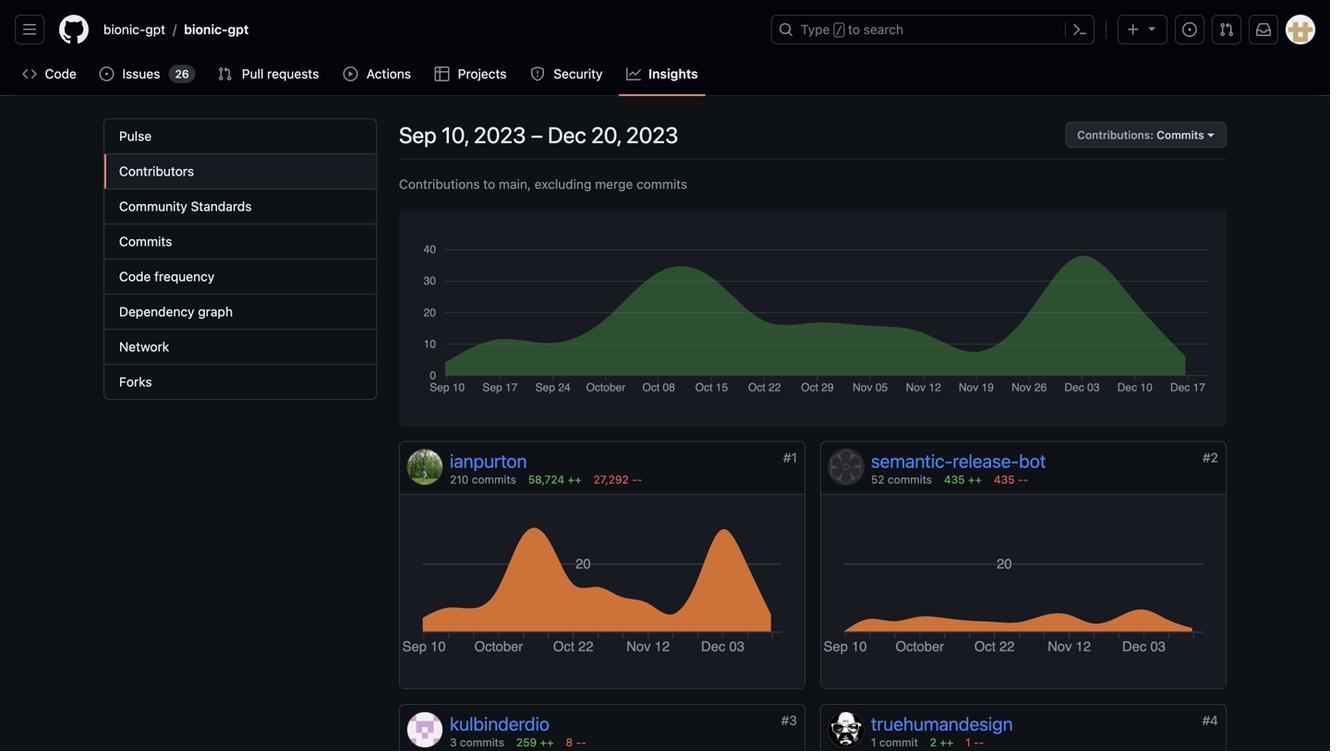 Task type: locate. For each thing, give the bounding box(es) containing it.
0 vertical spatial to
[[849, 22, 860, 37]]

commits down semantic-
[[888, 473, 933, 486]]

0 vertical spatial code
[[45, 66, 77, 81]]

type
[[801, 22, 830, 37]]

20,
[[591, 122, 622, 148]]

bionic-gpt link up issues
[[96, 15, 173, 44]]

projects link
[[427, 60, 516, 88]]

insights
[[649, 66, 698, 81]]

1 horizontal spatial 435
[[994, 473, 1015, 486]]

435 down release-
[[994, 473, 1015, 486]]

1 commit link
[[872, 736, 919, 749]]

bionic- up issues
[[104, 22, 145, 37]]

52 commits
[[872, 473, 933, 486]]

0 horizontal spatial bionic-gpt link
[[96, 15, 173, 44]]

commits
[[637, 177, 688, 192], [472, 473, 517, 486], [888, 473, 933, 486], [460, 736, 505, 749]]

shield image
[[530, 67, 545, 81]]

graph image
[[627, 67, 641, 81]]

bionic-gpt / bionic-gpt
[[104, 22, 249, 37]]

graph
[[198, 304, 233, 319]]

semantic release bot image
[[829, 450, 864, 485]]

/
[[173, 22, 177, 37], [836, 24, 843, 37]]

notifications image
[[1257, 22, 1272, 37]]

++ right 58,724
[[568, 473, 582, 486]]

list
[[96, 15, 761, 44]]

merge
[[595, 177, 633, 192]]

triangle down image
[[1145, 21, 1160, 36]]

/ inside bionic-gpt / bionic-gpt
[[173, 22, 177, 37]]

3 commits
[[450, 736, 505, 749]]

2 2023 from the left
[[627, 122, 679, 148]]

requests
[[267, 66, 319, 81]]

/ inside type / to search
[[836, 24, 843, 37]]

++ right 259
[[540, 736, 554, 749]]

gpt up issues
[[145, 22, 165, 37]]

2023 left –
[[474, 122, 526, 148]]

commit
[[880, 736, 919, 749]]

to left search
[[849, 22, 860, 37]]

++ right 2
[[940, 736, 954, 749]]

gpt
[[145, 22, 165, 37], [228, 22, 249, 37]]

-
[[632, 473, 637, 486], [637, 473, 643, 486], [1018, 473, 1024, 486], [1024, 473, 1029, 486], [576, 736, 581, 749], [581, 736, 587, 749], [974, 736, 980, 749], [980, 736, 985, 749]]

0 horizontal spatial 2023
[[474, 122, 526, 148]]

1 horizontal spatial code
[[119, 269, 151, 284]]

++ for kulbinderdio
[[540, 736, 554, 749]]

code right code icon
[[45, 66, 77, 81]]

dec
[[548, 122, 587, 148]]

1 left commit
[[872, 736, 877, 749]]

bionic-gpt link
[[96, 15, 173, 44], [177, 15, 256, 44]]

++ for semantic-release-bot
[[969, 473, 983, 486]]

0 horizontal spatial to
[[484, 177, 496, 192]]

truehumandesign
[[872, 713, 1014, 735]]

#4
[[1203, 713, 1219, 728]]

1 bionic-gpt link from the left
[[96, 15, 173, 44]]

code up dependency
[[119, 269, 151, 284]]

435 down semantic-release-bot
[[945, 473, 965, 486]]

1 435 from the left
[[945, 473, 965, 486]]

play image
[[343, 67, 358, 81]]

1 vertical spatial code
[[119, 269, 151, 284]]

commits down the 'kulbinderdio'
[[460, 736, 505, 749]]

code inside insights element
[[119, 269, 151, 284]]

commits right merge
[[637, 177, 688, 192]]

commits right contributions:
[[1157, 128, 1205, 141]]

/ up 26
[[173, 22, 177, 37]]

1 1 from the left
[[872, 736, 877, 749]]

commits for semantic-release-bot
[[888, 473, 933, 486]]

community standards link
[[104, 189, 376, 225]]

1 right 2 ++
[[966, 736, 971, 749]]

27,292
[[594, 473, 629, 486]]

210 commits
[[450, 473, 517, 486]]

1 horizontal spatial commits
[[1157, 128, 1205, 141]]

/ right type
[[836, 24, 843, 37]]

0 horizontal spatial bionic-
[[104, 22, 145, 37]]

issue opened image
[[1183, 22, 1198, 37]]

commits down ianpurton link
[[472, 473, 517, 486]]

0 horizontal spatial commits
[[119, 234, 172, 249]]

0 horizontal spatial /
[[173, 22, 177, 37]]

pulse
[[119, 128, 152, 144]]

issues
[[122, 66, 160, 81]]

1 horizontal spatial 1
[[966, 736, 971, 749]]

1 horizontal spatial bionic-gpt link
[[177, 15, 256, 44]]

commits for kulbinderdio
[[460, 736, 505, 749]]

++
[[568, 473, 582, 486], [969, 473, 983, 486], [540, 736, 554, 749], [940, 736, 954, 749]]

commits down community
[[119, 234, 172, 249]]

1 vertical spatial commits
[[119, 234, 172, 249]]

bionic-gpt link up git pull request icon
[[177, 15, 256, 44]]

excluding
[[535, 177, 592, 192]]

code for code frequency
[[119, 269, 151, 284]]

1 horizontal spatial /
[[836, 24, 843, 37]]

contributors
[[119, 164, 194, 179]]

to left main,
[[484, 177, 496, 192]]

1
[[872, 736, 877, 749], [966, 736, 971, 749]]

list containing bionic-gpt / bionic-gpt
[[96, 15, 761, 44]]

1 horizontal spatial 2023
[[627, 122, 679, 148]]

1 horizontal spatial to
[[849, 22, 860, 37]]

1 horizontal spatial bionic-
[[184, 22, 228, 37]]

1 for 1 --
[[966, 736, 971, 749]]

commits
[[1157, 128, 1205, 141], [119, 234, 172, 249]]

truehumandesign link
[[872, 713, 1014, 735]]

contributions to main, excluding merge commits
[[399, 177, 688, 192]]

259 ++
[[517, 736, 554, 749]]

2023 right 20,
[[627, 122, 679, 148]]

bionic- up git pull request icon
[[184, 22, 228, 37]]

435 for 435 --
[[994, 473, 1015, 486]]

1 gpt from the left
[[145, 22, 165, 37]]

1 horizontal spatial gpt
[[228, 22, 249, 37]]

0 horizontal spatial 1
[[872, 736, 877, 749]]

gpt up git pull request icon
[[228, 22, 249, 37]]

actions link
[[336, 60, 420, 88]]

command palette image
[[1073, 22, 1088, 37]]

truehumandesign image
[[829, 713, 864, 748]]

1 vertical spatial to
[[484, 177, 496, 192]]

release-
[[953, 450, 1020, 472]]

plus image
[[1127, 22, 1141, 37]]

0 horizontal spatial code
[[45, 66, 77, 81]]

forks link
[[104, 365, 376, 399]]

2023
[[474, 122, 526, 148], [627, 122, 679, 148]]

1 2023 from the left
[[474, 122, 526, 148]]

2 ++
[[930, 736, 954, 749]]

0 horizontal spatial gpt
[[145, 22, 165, 37]]

bionic-
[[104, 22, 145, 37], [184, 22, 228, 37]]

435
[[945, 473, 965, 486], [994, 473, 1015, 486]]

commits for ianpurton
[[472, 473, 517, 486]]

58,724
[[528, 473, 565, 486]]

2 1 from the left
[[966, 736, 971, 749]]

2 435 from the left
[[994, 473, 1015, 486]]

435 --
[[994, 473, 1029, 486]]

0 horizontal spatial 435
[[945, 473, 965, 486]]

435 ++
[[945, 473, 983, 486]]

10,
[[442, 122, 469, 148]]

sep 10, 2023 – dec 20, 2023
[[399, 122, 679, 148]]

++ down release-
[[969, 473, 983, 486]]



Task type: vqa. For each thing, say whether or not it's contained in the screenshot.
'Code' associated with Code frequency
yes



Task type: describe. For each thing, give the bounding box(es) containing it.
1 --
[[966, 736, 985, 749]]

1 for 1 commit
[[872, 736, 877, 749]]

ianpurton link
[[450, 450, 527, 472]]

210 commits link
[[450, 473, 517, 486]]

frequency
[[154, 269, 215, 284]]

sep
[[399, 122, 437, 148]]

code frequency link
[[104, 260, 376, 295]]

code image
[[22, 67, 37, 81]]

kulbinderdio image
[[408, 713, 443, 748]]

210
[[450, 473, 469, 486]]

259
[[517, 736, 537, 749]]

security link
[[523, 60, 612, 88]]

#1
[[784, 450, 798, 465]]

435 for 435 ++
[[945, 473, 965, 486]]

++ for ianpurton
[[568, 473, 582, 486]]

semantic-release-bot link
[[872, 450, 1047, 472]]

dependency graph
[[119, 304, 233, 319]]

actions
[[367, 66, 411, 81]]

dependency graph link
[[104, 295, 376, 330]]

#2
[[1203, 450, 1219, 465]]

1 commit
[[872, 736, 919, 749]]

8 --
[[566, 736, 587, 749]]

commits link
[[104, 225, 376, 260]]

27,292 --
[[594, 473, 643, 486]]

2 bionic- from the left
[[184, 22, 228, 37]]

semantic-
[[872, 450, 953, 472]]

homepage image
[[59, 15, 89, 44]]

community standards
[[119, 199, 252, 214]]

issue opened image
[[99, 67, 114, 81]]

8
[[566, 736, 573, 749]]

contributions: commits
[[1078, 128, 1205, 141]]

projects
[[458, 66, 507, 81]]

git pull request image
[[218, 67, 233, 81]]

++ for truehumandesign
[[940, 736, 954, 749]]

contributions
[[399, 177, 480, 192]]

table image
[[435, 67, 449, 81]]

network link
[[104, 330, 376, 365]]

2
[[930, 736, 937, 749]]

pull
[[242, 66, 264, 81]]

1 bionic- from the left
[[104, 22, 145, 37]]

insights element
[[104, 118, 377, 400]]

contributions:
[[1078, 128, 1154, 141]]

2 bionic-gpt link from the left
[[177, 15, 256, 44]]

ianpurton
[[450, 450, 527, 472]]

pull requests link
[[210, 60, 329, 88]]

kulbinderdio
[[450, 713, 550, 735]]

26
[[175, 67, 189, 80]]

52 commits link
[[872, 473, 933, 486]]

contributors link
[[104, 154, 376, 189]]

–
[[531, 122, 543, 148]]

community
[[119, 199, 187, 214]]

3
[[450, 736, 457, 749]]

bot
[[1020, 450, 1047, 472]]

main,
[[499, 177, 531, 192]]

code for code
[[45, 66, 77, 81]]

kulbinderdio link
[[450, 713, 550, 735]]

3 commits link
[[450, 736, 505, 749]]

52
[[872, 473, 885, 486]]

#3
[[782, 713, 798, 728]]

commits inside insights element
[[119, 234, 172, 249]]

pull requests
[[242, 66, 319, 81]]

git pull request image
[[1220, 22, 1235, 37]]

standards
[[191, 199, 252, 214]]

security
[[554, 66, 603, 81]]

code frequency
[[119, 269, 215, 284]]

semantic-release-bot
[[872, 450, 1047, 472]]

ianpurton image
[[408, 450, 443, 485]]

search
[[864, 22, 904, 37]]

dependency
[[119, 304, 195, 319]]

insights link
[[619, 60, 706, 88]]

0 vertical spatial commits
[[1157, 128, 1205, 141]]

forks
[[119, 374, 152, 390]]

network
[[119, 339, 169, 354]]

58,724 ++
[[528, 473, 582, 486]]

2 gpt from the left
[[228, 22, 249, 37]]

pulse link
[[104, 119, 376, 154]]

type / to search
[[801, 22, 904, 37]]

code link
[[15, 60, 84, 88]]



